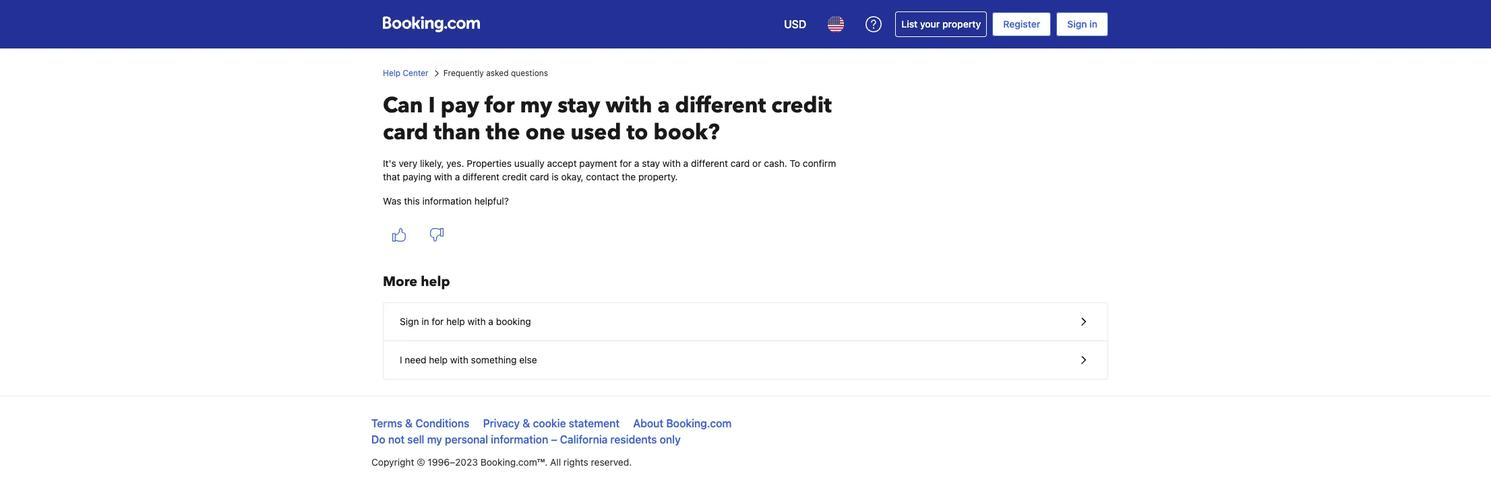 Task type: describe. For each thing, give the bounding box(es) containing it.
stay inside can i pay for my stay with a different credit card than the one used to book?
[[558, 91, 600, 121]]

likely,
[[420, 158, 444, 169]]

okay,
[[561, 171, 584, 183]]

booking.com™.
[[480, 457, 548, 469]]

residents
[[610, 434, 657, 446]]

usd button
[[776, 8, 815, 40]]

terms
[[371, 418, 402, 430]]

frequently asked questions
[[443, 68, 548, 78]]

center
[[403, 68, 429, 78]]

sign in for help with a booking button
[[384, 303, 1108, 342]]

can i pay for my stay with a different credit card than the one used to book?
[[383, 91, 832, 148]]

with inside button
[[450, 355, 468, 366]]

copyright
[[371, 457, 414, 469]]

property
[[943, 18, 981, 30]]

personal
[[445, 434, 488, 446]]

stay inside it's very likely, yes. properties usually accept payment for a stay with a different card or cash. to confirm that paying with a different credit card is okay, contact the property.
[[642, 158, 660, 169]]

2 horizontal spatial card
[[731, 158, 750, 169]]

usd
[[784, 18, 807, 30]]

help center button
[[383, 67, 429, 80]]

with inside button
[[468, 316, 486, 328]]

asked
[[486, 68, 509, 78]]

a inside can i pay for my stay with a different credit card than the one used to book?
[[658, 91, 670, 121]]

i inside can i pay for my stay with a different credit card than the one used to book?
[[428, 91, 435, 121]]

that
[[383, 171, 400, 183]]

contact
[[586, 171, 619, 183]]

frequently
[[443, 68, 484, 78]]

usually
[[514, 158, 545, 169]]

with down likely,
[[434, 171, 452, 183]]

with up the property. at the top left
[[663, 158, 681, 169]]

credit inside it's very likely, yes. properties usually accept payment for a stay with a different card or cash. to confirm that paying with a different credit card is okay, contact the property.
[[502, 171, 527, 183]]

privacy & cookie statement link
[[483, 418, 620, 430]]

sign in for help with a booking link
[[384, 303, 1108, 341]]

list
[[902, 18, 918, 30]]

sign in link
[[1057, 12, 1108, 36]]

accept
[[547, 158, 577, 169]]

1996–2023
[[428, 457, 478, 469]]

& for terms
[[405, 418, 413, 430]]

about
[[633, 418, 664, 430]]

help inside 'i need help with something else' button
[[429, 355, 448, 366]]

terms & conditions link
[[371, 418, 469, 430]]

can
[[383, 91, 423, 121]]

sell
[[407, 434, 424, 446]]

0 horizontal spatial information
[[422, 196, 472, 207]]

pay
[[441, 91, 479, 121]]

register
[[1003, 18, 1040, 30]]

very
[[399, 158, 417, 169]]

copyright © 1996–2023 booking.com™. all rights reserved.
[[371, 457, 632, 469]]

used
[[571, 118, 621, 148]]

privacy & cookie statement
[[483, 418, 620, 430]]

not
[[388, 434, 405, 446]]

paying
[[403, 171, 432, 183]]

payment
[[579, 158, 617, 169]]

different inside can i pay for my stay with a different credit card than the one used to book?
[[675, 91, 766, 121]]

–
[[551, 434, 557, 446]]

cookie
[[533, 418, 566, 430]]

book?
[[654, 118, 720, 148]]

confirm
[[803, 158, 836, 169]]

in for sign in
[[1090, 18, 1098, 30]]

is
[[552, 171, 559, 183]]

sign for sign in for help with a booking
[[400, 316, 419, 328]]

rights
[[564, 457, 588, 469]]

list your property link
[[896, 11, 987, 37]]

or
[[752, 158, 761, 169]]

privacy
[[483, 418, 520, 430]]

your
[[920, 18, 940, 30]]

more help
[[383, 273, 450, 291]]

all
[[550, 457, 561, 469]]

more
[[383, 273, 417, 291]]

& for privacy
[[523, 418, 530, 430]]

about booking.com do not sell my personal information – california residents only
[[371, 418, 732, 446]]

terms & conditions
[[371, 418, 469, 430]]

was
[[383, 196, 401, 207]]

questions
[[511, 68, 548, 78]]

only
[[660, 434, 681, 446]]

booking.com online hotel reservations image
[[383, 16, 480, 32]]

sign in
[[1067, 18, 1098, 30]]

helpful?
[[474, 196, 509, 207]]

i need help with something else button
[[384, 342, 1108, 380]]

property.
[[638, 171, 678, 183]]



Task type: vqa. For each thing, say whether or not it's contained in the screenshot.
610 Historic Nature Trail, Gatlinburg, Tn 37738, United States Great Location — 8.4
no



Task type: locate. For each thing, give the bounding box(es) containing it.
1 horizontal spatial credit
[[771, 91, 832, 121]]

sign inside button
[[400, 316, 419, 328]]

i inside button
[[400, 355, 402, 366]]

0 horizontal spatial stay
[[558, 91, 600, 121]]

2 vertical spatial for
[[432, 316, 444, 328]]

1 vertical spatial different
[[691, 158, 728, 169]]

1 vertical spatial stay
[[642, 158, 660, 169]]

2 vertical spatial different
[[463, 171, 500, 183]]

1 horizontal spatial &
[[523, 418, 530, 430]]

1 & from the left
[[405, 418, 413, 430]]

0 horizontal spatial the
[[486, 118, 520, 148]]

the
[[486, 118, 520, 148], [622, 171, 636, 183]]

0 vertical spatial my
[[520, 91, 552, 121]]

yes.
[[446, 158, 464, 169]]

booking
[[496, 316, 531, 328]]

help center
[[383, 68, 429, 78]]

list your property
[[902, 18, 981, 30]]

california
[[560, 434, 608, 446]]

0 horizontal spatial credit
[[502, 171, 527, 183]]

with left something at the left bottom of page
[[450, 355, 468, 366]]

i left pay
[[428, 91, 435, 121]]

0 horizontal spatial my
[[427, 434, 442, 446]]

& up do not sell my personal information – california residents only 'link'
[[523, 418, 530, 430]]

it's very likely, yes. properties usually accept payment for a stay with a different card or cash. to confirm that paying with a different credit card is okay, contact the property.
[[383, 158, 836, 183]]

with left booking
[[468, 316, 486, 328]]

1 vertical spatial the
[[622, 171, 636, 183]]

stay up the property. at the top left
[[642, 158, 660, 169]]

0 vertical spatial information
[[422, 196, 472, 207]]

for down asked
[[485, 91, 515, 121]]

i left need
[[400, 355, 402, 366]]

1 horizontal spatial in
[[1090, 18, 1098, 30]]

for right payment
[[620, 158, 632, 169]]

different
[[675, 91, 766, 121], [691, 158, 728, 169], [463, 171, 500, 183]]

1 vertical spatial for
[[620, 158, 632, 169]]

help up "i need help with something else"
[[446, 316, 465, 328]]

register link
[[993, 12, 1051, 36]]

help
[[421, 273, 450, 291], [446, 316, 465, 328], [429, 355, 448, 366]]

1 horizontal spatial i
[[428, 91, 435, 121]]

conditions
[[416, 418, 469, 430]]

about booking.com link
[[633, 418, 732, 430]]

a inside button
[[488, 316, 493, 328]]

card inside can i pay for my stay with a different credit card than the one used to book?
[[383, 118, 428, 148]]

my down conditions
[[427, 434, 442, 446]]

my inside can i pay for my stay with a different credit card than the one used to book?
[[520, 91, 552, 121]]

sign in for help with a booking
[[400, 316, 531, 328]]

help
[[383, 68, 401, 78]]

for down the more help
[[432, 316, 444, 328]]

©
[[417, 457, 425, 469]]

i need help with something else
[[400, 355, 537, 366]]

1 vertical spatial in
[[422, 316, 429, 328]]

in inside button
[[422, 316, 429, 328]]

0 vertical spatial i
[[428, 91, 435, 121]]

1 vertical spatial my
[[427, 434, 442, 446]]

0 horizontal spatial sign
[[400, 316, 419, 328]]

for
[[485, 91, 515, 121], [620, 158, 632, 169], [432, 316, 444, 328]]

this
[[404, 196, 420, 207]]

to
[[790, 158, 800, 169]]

properties
[[467, 158, 512, 169]]

1 horizontal spatial my
[[520, 91, 552, 121]]

the up properties
[[486, 118, 520, 148]]

something
[[471, 355, 517, 366]]

card
[[383, 118, 428, 148], [731, 158, 750, 169], [530, 171, 549, 183]]

than
[[434, 118, 481, 148]]

with inside can i pay for my stay with a different credit card than the one used to book?
[[606, 91, 652, 121]]

information inside about booking.com do not sell my personal information – california residents only
[[491, 434, 548, 446]]

for inside button
[[432, 316, 444, 328]]

&
[[405, 418, 413, 430], [523, 418, 530, 430]]

for inside it's very likely, yes. properties usually accept payment for a stay with a different card or cash. to confirm that paying with a different credit card is okay, contact the property.
[[620, 158, 632, 169]]

help right need
[[429, 355, 448, 366]]

2 vertical spatial help
[[429, 355, 448, 366]]

with
[[606, 91, 652, 121], [663, 158, 681, 169], [434, 171, 452, 183], [468, 316, 486, 328], [450, 355, 468, 366]]

my
[[520, 91, 552, 121], [427, 434, 442, 446]]

1 vertical spatial credit
[[502, 171, 527, 183]]

stay up accept
[[558, 91, 600, 121]]

it's
[[383, 158, 396, 169]]

a left booking
[[488, 316, 493, 328]]

a
[[658, 91, 670, 121], [634, 158, 639, 169], [683, 158, 688, 169], [455, 171, 460, 183], [488, 316, 493, 328]]

0 vertical spatial the
[[486, 118, 520, 148]]

2 vertical spatial card
[[530, 171, 549, 183]]

the right contact
[[622, 171, 636, 183]]

cash.
[[764, 158, 787, 169]]

card left "is"
[[530, 171, 549, 183]]

in
[[1090, 18, 1098, 30], [422, 316, 429, 328]]

was this information helpful?
[[383, 196, 509, 207]]

0 vertical spatial credit
[[771, 91, 832, 121]]

information right this
[[422, 196, 472, 207]]

a right to
[[658, 91, 670, 121]]

stay
[[558, 91, 600, 121], [642, 158, 660, 169]]

1 vertical spatial i
[[400, 355, 402, 366]]

a down book?
[[683, 158, 688, 169]]

with left book?
[[606, 91, 652, 121]]

a down yes.
[[455, 171, 460, 183]]

help inside sign in for help with a booking link
[[446, 316, 465, 328]]

for inside can i pay for my stay with a different credit card than the one used to book?
[[485, 91, 515, 121]]

1 horizontal spatial stay
[[642, 158, 660, 169]]

0 horizontal spatial card
[[383, 118, 428, 148]]

sign up need
[[400, 316, 419, 328]]

sign
[[1067, 18, 1087, 30], [400, 316, 419, 328]]

statement
[[569, 418, 620, 430]]

0 horizontal spatial for
[[432, 316, 444, 328]]

in for sign in for help with a booking
[[422, 316, 429, 328]]

1 vertical spatial information
[[491, 434, 548, 446]]

0 vertical spatial for
[[485, 91, 515, 121]]

1 horizontal spatial sign
[[1067, 18, 1087, 30]]

credit down usually
[[502, 171, 527, 183]]

i
[[428, 91, 435, 121], [400, 355, 402, 366]]

credit up to
[[771, 91, 832, 121]]

help right more
[[421, 273, 450, 291]]

0 horizontal spatial &
[[405, 418, 413, 430]]

0 vertical spatial stay
[[558, 91, 600, 121]]

need
[[405, 355, 426, 366]]

2 & from the left
[[523, 418, 530, 430]]

0 vertical spatial card
[[383, 118, 428, 148]]

card left 'or'
[[731, 158, 750, 169]]

a up the property. at the top left
[[634, 158, 639, 169]]

credit
[[771, 91, 832, 121], [502, 171, 527, 183]]

do not sell my personal information – california residents only link
[[371, 434, 681, 446]]

1 horizontal spatial card
[[530, 171, 549, 183]]

the inside can i pay for my stay with a different credit card than the one used to book?
[[486, 118, 520, 148]]

0 horizontal spatial i
[[400, 355, 402, 366]]

sign right register
[[1067, 18, 1087, 30]]

credit inside can i pay for my stay with a different credit card than the one used to book?
[[771, 91, 832, 121]]

1 horizontal spatial for
[[485, 91, 515, 121]]

the inside it's very likely, yes. properties usually accept payment for a stay with a different card or cash. to confirm that paying with a different credit card is okay, contact the property.
[[622, 171, 636, 183]]

my down questions
[[520, 91, 552, 121]]

& up "sell"
[[405, 418, 413, 430]]

card up very
[[383, 118, 428, 148]]

my inside about booking.com do not sell my personal information – california residents only
[[427, 434, 442, 446]]

0 vertical spatial different
[[675, 91, 766, 121]]

sign for sign in
[[1067, 18, 1087, 30]]

to
[[627, 118, 648, 148]]

one
[[526, 118, 565, 148]]

do
[[371, 434, 385, 446]]

information
[[422, 196, 472, 207], [491, 434, 548, 446]]

1 horizontal spatial the
[[622, 171, 636, 183]]

reserved.
[[591, 457, 632, 469]]

else
[[519, 355, 537, 366]]

1 vertical spatial sign
[[400, 316, 419, 328]]

1 vertical spatial card
[[731, 158, 750, 169]]

1 horizontal spatial information
[[491, 434, 548, 446]]

1 vertical spatial help
[[446, 316, 465, 328]]

booking.com
[[666, 418, 732, 430]]

0 vertical spatial help
[[421, 273, 450, 291]]

information up booking.com™.
[[491, 434, 548, 446]]

0 vertical spatial in
[[1090, 18, 1098, 30]]

0 vertical spatial sign
[[1067, 18, 1087, 30]]

2 horizontal spatial for
[[620, 158, 632, 169]]

0 horizontal spatial in
[[422, 316, 429, 328]]



